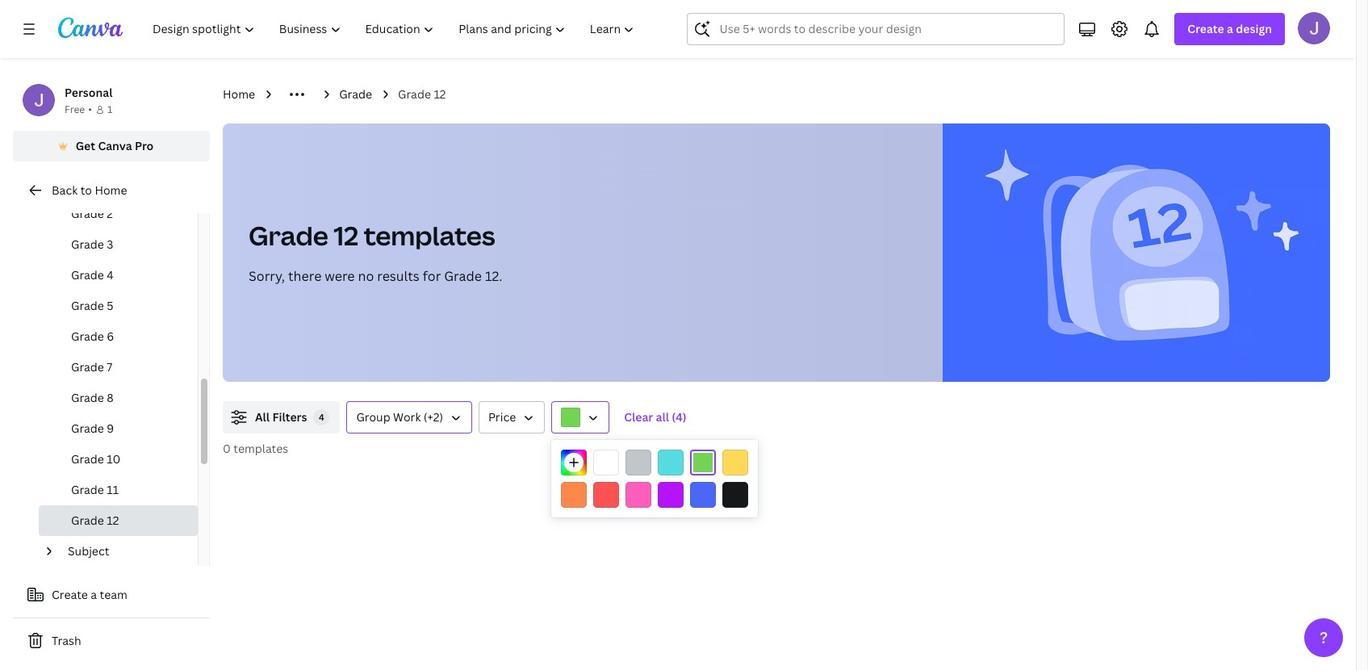 Task type: describe. For each thing, give the bounding box(es) containing it.
1
[[107, 103, 112, 116]]

grade inside grade 7 link
[[71, 359, 104, 375]]

0 horizontal spatial grade 12
[[71, 513, 119, 528]]

#ffffff image
[[593, 450, 619, 476]]

9
[[107, 421, 114, 436]]

results
[[377, 267, 420, 285]]

create a design
[[1188, 21, 1272, 36]]

#fe884c image
[[561, 482, 587, 508]]

were
[[325, 267, 355, 285]]

grade 11 link
[[39, 475, 198, 505]]

3
[[107, 237, 113, 252]]

(+2)
[[424, 409, 443, 425]]

grade 9
[[71, 421, 114, 436]]

design
[[1236, 21, 1272, 36]]

#fd5ebb image
[[626, 482, 652, 508]]

grade 7
[[71, 359, 112, 375]]

there
[[288, 267, 322, 285]]

jacob simon image
[[1298, 12, 1330, 44]]

create a design button
[[1175, 13, 1285, 45]]

create a team button
[[13, 579, 210, 611]]

create for create a team
[[52, 587, 88, 602]]

clear all (4)
[[624, 409, 687, 425]]

get canva pro
[[76, 138, 154, 153]]

back to home link
[[13, 174, 210, 207]]

sorry,
[[249, 267, 285, 285]]

grade 3
[[71, 237, 113, 252]]

get
[[76, 138, 95, 153]]

grade 7 link
[[39, 352, 198, 383]]

free •
[[65, 103, 92, 116]]

for
[[423, 267, 441, 285]]

#fd5ebb image
[[626, 482, 652, 508]]

team
[[100, 587, 127, 602]]

grade inside grade 8 "link"
[[71, 390, 104, 405]]

grade inside grade 2 link
[[71, 206, 104, 221]]

grade 5
[[71, 298, 114, 313]]

0 vertical spatial 12
[[434, 86, 446, 102]]

grade 8 link
[[39, 383, 198, 413]]

all
[[255, 409, 270, 425]]

5
[[107, 298, 114, 313]]

grade 10 link
[[39, 444, 198, 475]]

clear
[[624, 409, 653, 425]]

trash link
[[13, 625, 210, 657]]

clear all (4) button
[[616, 401, 695, 434]]

#ffffff image
[[593, 450, 619, 476]]

trash
[[52, 633, 81, 648]]

1 horizontal spatial templates
[[364, 218, 495, 253]]

#b612fb image
[[658, 482, 684, 508]]

1 horizontal spatial 12
[[334, 218, 359, 253]]

grade inside grade 9 link
[[71, 421, 104, 436]]

11
[[107, 482, 119, 497]]

grade 10
[[71, 451, 121, 467]]

free
[[65, 103, 85, 116]]

4 inside "element"
[[319, 411, 324, 423]]

price
[[488, 409, 516, 425]]

0 horizontal spatial 12
[[107, 513, 119, 528]]

grade inside grade 3 link
[[71, 237, 104, 252]]

0 vertical spatial home
[[223, 86, 255, 102]]

price button
[[479, 401, 545, 434]]

0 vertical spatial grade 12
[[398, 86, 446, 102]]

12.
[[485, 267, 502, 285]]

grade 9 link
[[39, 413, 198, 444]]



Task type: vqa. For each thing, say whether or not it's contained in the screenshot.
Your
no



Task type: locate. For each thing, give the bounding box(es) containing it.
grade 3 link
[[39, 229, 198, 260]]

get canva pro button
[[13, 131, 210, 161]]

#74d353 image
[[561, 408, 581, 427], [561, 408, 581, 427]]

0 templates
[[223, 441, 288, 456]]

12 up the were
[[334, 218, 359, 253]]

1 vertical spatial a
[[91, 587, 97, 602]]

None search field
[[687, 13, 1065, 45]]

4 filter options selected element
[[314, 409, 330, 425]]

1 vertical spatial 4
[[319, 411, 324, 423]]

7
[[107, 359, 112, 375]]

a for team
[[91, 587, 97, 602]]

1 horizontal spatial 4
[[319, 411, 324, 423]]

a inside button
[[91, 587, 97, 602]]

1 horizontal spatial a
[[1227, 21, 1234, 36]]

create for create a design
[[1188, 21, 1224, 36]]

templates
[[364, 218, 495, 253], [234, 441, 288, 456]]

0 horizontal spatial a
[[91, 587, 97, 602]]

0 horizontal spatial templates
[[234, 441, 288, 456]]

grade 11
[[71, 482, 119, 497]]

create a team
[[52, 587, 127, 602]]

top level navigation element
[[142, 13, 649, 45]]

grade 6
[[71, 329, 114, 344]]

#fd5152 image
[[593, 482, 619, 508], [593, 482, 619, 508]]

filters
[[272, 409, 307, 425]]

#c1c6cb image
[[626, 450, 652, 476], [626, 450, 652, 476]]

#55dbe0 image
[[658, 450, 684, 476]]

(4)
[[672, 409, 687, 425]]

#15181b image
[[723, 482, 748, 508]]

grade 4 link
[[39, 260, 198, 291]]

subject
[[68, 543, 109, 559]]

0
[[223, 441, 231, 456]]

1 vertical spatial create
[[52, 587, 88, 602]]

create
[[1188, 21, 1224, 36], [52, 587, 88, 602]]

a
[[1227, 21, 1234, 36], [91, 587, 97, 602]]

home link
[[223, 86, 255, 103]]

2 horizontal spatial 12
[[434, 86, 446, 102]]

1 horizontal spatial home
[[223, 86, 255, 102]]

grade 8
[[71, 390, 114, 405]]

2
[[107, 206, 113, 221]]

add a new color image
[[561, 450, 587, 476], [561, 450, 587, 476]]

a left team
[[91, 587, 97, 602]]

templates up the for
[[364, 218, 495, 253]]

0 vertical spatial a
[[1227, 21, 1234, 36]]

create left team
[[52, 587, 88, 602]]

1 vertical spatial home
[[95, 182, 127, 198]]

personal
[[65, 85, 113, 100]]

12 down 11
[[107, 513, 119, 528]]

#4a66fb image
[[690, 482, 716, 508], [690, 482, 716, 508]]

grade 6 link
[[39, 321, 198, 352]]

0 horizontal spatial create
[[52, 587, 88, 602]]

0 horizontal spatial home
[[95, 182, 127, 198]]

grade 5 link
[[39, 291, 198, 321]]

create left design
[[1188, 21, 1224, 36]]

0 vertical spatial 4
[[107, 267, 114, 283]]

Search search field
[[720, 14, 1055, 44]]

2 vertical spatial 12
[[107, 513, 119, 528]]

to
[[80, 182, 92, 198]]

#fed958 image
[[723, 450, 748, 476], [723, 450, 748, 476]]

back to home
[[52, 182, 127, 198]]

12
[[434, 86, 446, 102], [334, 218, 359, 253], [107, 513, 119, 528]]

#15181b image
[[723, 482, 748, 508]]

0 vertical spatial create
[[1188, 21, 1224, 36]]

grade 2
[[71, 206, 113, 221]]

•
[[88, 103, 92, 116]]

8
[[107, 390, 114, 405]]

0 vertical spatial templates
[[364, 218, 495, 253]]

create inside 'dropdown button'
[[1188, 21, 1224, 36]]

grade 4
[[71, 267, 114, 283]]

a for design
[[1227, 21, 1234, 36]]

#74d353 image
[[690, 450, 716, 476], [690, 450, 716, 476]]

grade inside grade 5 link
[[71, 298, 104, 313]]

pro
[[135, 138, 154, 153]]

1 horizontal spatial create
[[1188, 21, 1224, 36]]

group work (+2) button
[[347, 401, 472, 434]]

grade 12 down "top level navigation" 'element'
[[398, 86, 446, 102]]

grade 12 down grade 11
[[71, 513, 119, 528]]

a left design
[[1227, 21, 1234, 36]]

#b612fb image
[[658, 482, 684, 508]]

back
[[52, 182, 78, 198]]

group
[[356, 409, 390, 425]]

templates down all at bottom left
[[234, 441, 288, 456]]

all
[[656, 409, 669, 425]]

1 vertical spatial grade 12
[[71, 513, 119, 528]]

1 vertical spatial 12
[[334, 218, 359, 253]]

grade inside grade 11 link
[[71, 482, 104, 497]]

10
[[107, 451, 121, 467]]

sorry, there were no results for grade 12.
[[249, 267, 502, 285]]

1 vertical spatial templates
[[234, 441, 288, 456]]

grade 2 link
[[39, 199, 198, 229]]

#55dbe0 image
[[658, 450, 684, 476]]

no
[[358, 267, 374, 285]]

#fe884c image
[[561, 482, 587, 508]]

1 horizontal spatial grade 12
[[398, 86, 446, 102]]

a inside 'dropdown button'
[[1227, 21, 1234, 36]]

all filters
[[255, 409, 307, 425]]

4
[[107, 267, 114, 283], [319, 411, 324, 423]]

4 right filters
[[319, 411, 324, 423]]

0 horizontal spatial 4
[[107, 267, 114, 283]]

grade 12 templates
[[249, 218, 495, 253]]

home
[[223, 86, 255, 102], [95, 182, 127, 198]]

grade
[[339, 86, 372, 102], [398, 86, 431, 102], [71, 206, 104, 221], [249, 218, 328, 253], [71, 237, 104, 252], [71, 267, 104, 283], [444, 267, 482, 285], [71, 298, 104, 313], [71, 329, 104, 344], [71, 359, 104, 375], [71, 390, 104, 405], [71, 421, 104, 436], [71, 451, 104, 467], [71, 482, 104, 497], [71, 513, 104, 528]]

work
[[393, 409, 421, 425]]

create inside button
[[52, 587, 88, 602]]

grade 12
[[398, 86, 446, 102], [71, 513, 119, 528]]

4 up 5
[[107, 267, 114, 283]]

group work (+2)
[[356, 409, 443, 425]]

12 down "top level navigation" 'element'
[[434, 86, 446, 102]]

subject button
[[61, 536, 188, 567]]

canva
[[98, 138, 132, 153]]

6
[[107, 329, 114, 344]]



